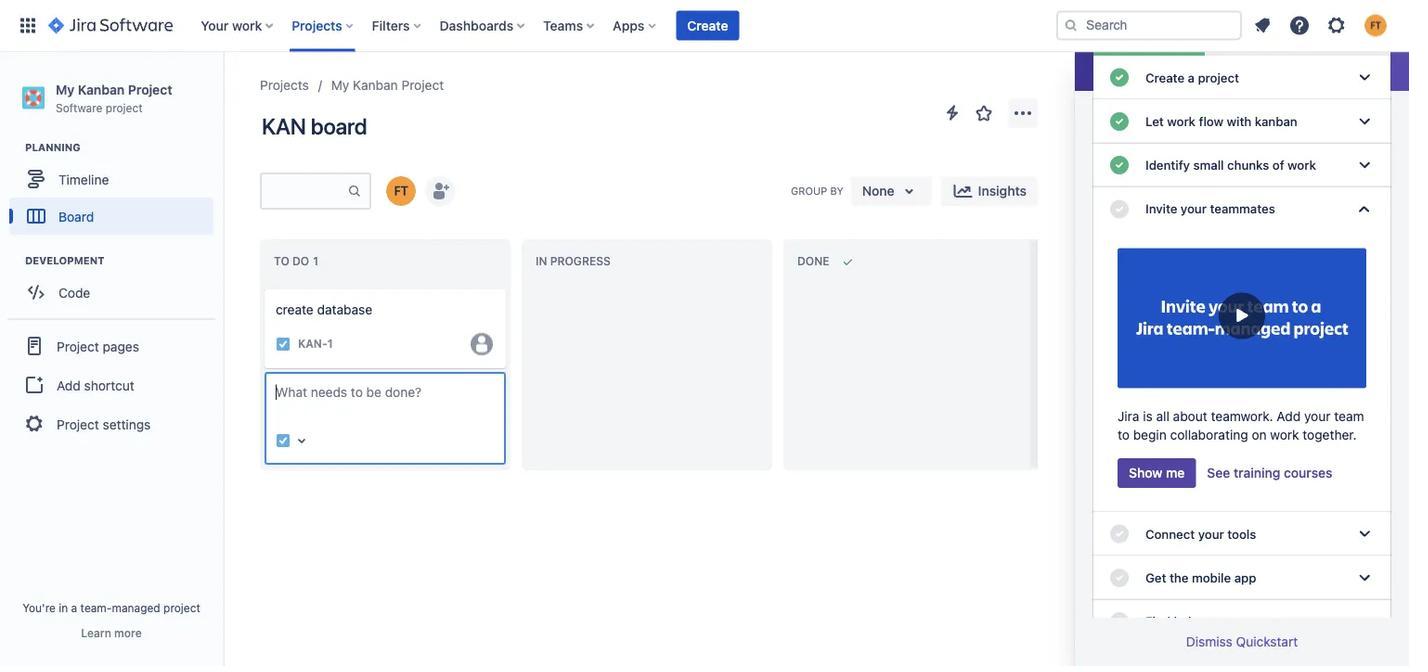 Task type: locate. For each thing, give the bounding box(es) containing it.
primary element
[[11, 0, 1057, 52]]

projects for the projects link
[[260, 78, 309, 93]]

checked image inside connect your tools dropdown button
[[1109, 523, 1131, 546]]

1 vertical spatial checked image
[[1109, 154, 1131, 177]]

3 checked image from the top
[[1109, 567, 1131, 589]]

checked image for connect
[[1109, 523, 1131, 546]]

1 horizontal spatial my
[[331, 78, 349, 93]]

5 chevron image from the top
[[1354, 611, 1376, 633]]

chevron image inside invite your teammates dropdown button
[[1354, 198, 1376, 220]]

a
[[1188, 70, 1195, 85], [71, 602, 77, 615]]

0 vertical spatial your
[[1181, 202, 1207, 217]]

2 vertical spatial your
[[1199, 527, 1225, 542]]

your left tools
[[1199, 527, 1225, 542]]

chevron image for teammates
[[1354, 198, 1376, 220]]

group
[[7, 319, 215, 451]]

in
[[59, 602, 68, 615]]

3 checked image from the top
[[1109, 523, 1131, 546]]

to do
[[274, 255, 309, 268]]

funky town image
[[386, 176, 416, 206]]

checked image
[[1109, 110, 1131, 133], [1109, 154, 1131, 177], [1109, 523, 1131, 546]]

checked image left connect at bottom right
[[1109, 523, 1131, 546]]

2 vertical spatial checked image
[[1109, 523, 1131, 546]]

work right your
[[232, 18, 262, 33]]

kanban for my kanban project software project
[[78, 82, 125, 97]]

jira software image
[[48, 14, 173, 37], [48, 14, 173, 37]]

1 task image from the top
[[276, 337, 291, 352]]

3 chevron image from the top
[[1354, 198, 1376, 220]]

chevron image inside identify small chunks of work dropdown button
[[1354, 154, 1376, 177]]

group containing project pages
[[7, 319, 215, 451]]

0 vertical spatial create
[[688, 18, 728, 33]]

teamwork.
[[1211, 409, 1274, 424]]

0 horizontal spatial create
[[688, 18, 728, 33]]

1 checked image from the top
[[1109, 110, 1131, 133]]

video poster image
[[1118, 240, 1367, 396]]

projects inside popup button
[[292, 18, 342, 33]]

0 vertical spatial add
[[57, 378, 81, 393]]

database
[[317, 302, 373, 318]]

chevron image for project
[[1354, 67, 1376, 89]]

your for teammates
[[1181, 202, 1207, 217]]

checked image
[[1109, 67, 1131, 89], [1109, 198, 1131, 220], [1109, 567, 1131, 589], [1109, 611, 1131, 633]]

more
[[114, 627, 142, 640]]

see
[[1208, 466, 1231, 481]]

1 vertical spatial project
[[106, 101, 143, 114]]

of
[[1273, 158, 1285, 173]]

1 vertical spatial add
[[1277, 409, 1301, 424]]

create
[[276, 302, 314, 318]]

a up "let work flow with kanban"
[[1188, 70, 1195, 85]]

add inside button
[[57, 378, 81, 393]]

kanban for my kanban project
[[353, 78, 398, 93]]

connect your tools button
[[1094, 513, 1391, 556]]

dismiss quickstart link
[[1187, 635, 1299, 650]]

invite
[[1146, 202, 1178, 217]]

progress bar
[[1094, 46, 1391, 56]]

2 checked image from the top
[[1109, 198, 1131, 220]]

add people image
[[429, 180, 451, 202]]

planning
[[25, 142, 81, 154]]

create for create a project
[[1146, 70, 1185, 85]]

add right teamwork.
[[1277, 409, 1301, 424]]

projects up the projects link
[[292, 18, 342, 33]]

checked image left invite
[[1109, 198, 1131, 220]]

work right on
[[1271, 428, 1300, 443]]

create inside button
[[688, 18, 728, 33]]

chevron image inside create a project dropdown button
[[1354, 67, 1376, 89]]

teams button
[[538, 11, 602, 40]]

1 chevron image from the top
[[1354, 154, 1376, 177]]

project up add shortcut
[[57, 339, 99, 354]]

let
[[1146, 114, 1164, 129]]

development
[[25, 255, 104, 267]]

task image
[[276, 337, 291, 352], [276, 433, 291, 448]]

1 horizontal spatial create
[[1146, 70, 1185, 85]]

project down filters 'dropdown button'
[[402, 78, 444, 93]]

the
[[1170, 571, 1189, 586]]

0 horizontal spatial my
[[56, 82, 74, 97]]

1 horizontal spatial a
[[1188, 70, 1195, 85]]

learn more button
[[81, 626, 142, 641]]

play invite your teammates video image
[[1118, 240, 1367, 396]]

get
[[1146, 571, 1167, 586]]

work inside let work flow with kanban dropdown button
[[1168, 114, 1196, 129]]

checked image left find
[[1109, 611, 1131, 633]]

2 checked image from the top
[[1109, 154, 1131, 177]]

4 checked image from the top
[[1109, 611, 1131, 633]]

kanban
[[1255, 114, 1298, 129]]

your profile and settings image
[[1365, 14, 1387, 37]]

1 horizontal spatial add
[[1277, 409, 1301, 424]]

work right "let"
[[1168, 114, 1196, 129]]

1
[[328, 338, 333, 351]]

none
[[862, 183, 895, 199]]

work inside your work dropdown button
[[232, 18, 262, 33]]

chevron image inside connect your tools dropdown button
[[1354, 523, 1376, 546]]

play video image
[[1219, 293, 1266, 339]]

checked image inside invite your teammates dropdown button
[[1109, 198, 1131, 220]]

1 checked image from the top
[[1109, 67, 1131, 89]]

checked image inside create a project dropdown button
[[1109, 67, 1131, 89]]

checked image inside get the mobile app dropdown button
[[1109, 567, 1131, 589]]

my for my kanban project
[[331, 78, 349, 93]]

a right in
[[71, 602, 77, 615]]

your inside connect your tools dropdown button
[[1199, 527, 1225, 542]]

group by
[[791, 185, 844, 197]]

your right invite
[[1181, 202, 1207, 217]]

is
[[1143, 409, 1153, 424]]

your
[[1181, 202, 1207, 217], [1305, 409, 1331, 424], [1199, 527, 1225, 542]]

0 vertical spatial a
[[1188, 70, 1195, 85]]

teams
[[543, 18, 583, 33]]

project down add shortcut
[[57, 417, 99, 432]]

let work flow with kanban button
[[1094, 100, 1391, 143]]

2 vertical spatial project
[[163, 602, 200, 615]]

my kanban project software project
[[56, 82, 172, 114]]

project
[[1198, 70, 1240, 85], [106, 101, 143, 114], [163, 602, 200, 615]]

work inside the 'jira is all about teamwork. add your team to begin collaborating on work together.'
[[1271, 428, 1300, 443]]

collaborating
[[1171, 428, 1249, 443]]

training
[[1234, 466, 1281, 481]]

mobile
[[1192, 571, 1232, 586]]

managed
[[112, 602, 160, 615]]

create column image
[[1049, 243, 1072, 266]]

1 vertical spatial a
[[71, 602, 77, 615]]

project inside my kanban project software project
[[128, 82, 172, 97]]

team
[[1335, 409, 1365, 424]]

project pages link
[[7, 326, 215, 367]]

teammates
[[1210, 202, 1276, 217]]

1 chevron image from the top
[[1354, 67, 1376, 89]]

your inside invite your teammates dropdown button
[[1181, 202, 1207, 217]]

0 vertical spatial checked image
[[1109, 110, 1131, 133]]

create right apps dropdown button
[[688, 18, 728, 33]]

1 vertical spatial chevron image
[[1354, 523, 1376, 546]]

get the mobile app button
[[1094, 556, 1391, 600]]

create button
[[676, 11, 740, 40]]

2 chevron image from the top
[[1354, 523, 1376, 546]]

0 horizontal spatial add
[[57, 378, 81, 393]]

What needs to be done? - Press the "Enter" key to submit or the "Escape" key to cancel. text field
[[276, 383, 495, 420]]

kanban up software
[[78, 82, 125, 97]]

chevron image for identify small chunks of work
[[1354, 154, 1376, 177]]

jira is all about teamwork. add your team to begin collaborating on work together.
[[1118, 409, 1365, 443]]

projects up kan
[[260, 78, 309, 93]]

1 vertical spatial create
[[1146, 70, 1185, 85]]

create up "let"
[[1146, 70, 1185, 85]]

0 vertical spatial chevron image
[[1354, 154, 1376, 177]]

add
[[57, 378, 81, 393], [1277, 409, 1301, 424]]

checked image down search field on the top of the page
[[1109, 67, 1131, 89]]

small
[[1194, 158, 1224, 173]]

project right the managed
[[163, 602, 200, 615]]

1 vertical spatial task image
[[276, 433, 291, 448]]

find help button
[[1094, 600, 1391, 644]]

chevron image
[[1354, 154, 1376, 177], [1354, 523, 1376, 546]]

my kanban project
[[331, 78, 444, 93]]

work
[[232, 18, 262, 33], [1168, 114, 1196, 129], [1288, 158, 1317, 173], [1271, 428, 1300, 443]]

1 vertical spatial projects
[[260, 78, 309, 93]]

progress
[[550, 255, 611, 268]]

project inside my kanban project software project
[[106, 101, 143, 114]]

your inside the 'jira is all about teamwork. add your team to begin collaborating on work together.'
[[1305, 409, 1331, 424]]

checked image for get
[[1109, 567, 1131, 589]]

insights image
[[952, 180, 975, 202]]

create
[[688, 18, 728, 33], [1146, 70, 1185, 85]]

0 vertical spatial projects
[[292, 18, 342, 33]]

chunks
[[1228, 158, 1270, 173]]

4 chevron image from the top
[[1354, 567, 1376, 589]]

project inside project pages link
[[57, 339, 99, 354]]

chevron image inside get the mobile app dropdown button
[[1354, 567, 1376, 589]]

chevron image
[[1354, 67, 1376, 89], [1354, 110, 1376, 133], [1354, 198, 1376, 220], [1354, 567, 1376, 589], [1354, 611, 1376, 633]]

kanban up board
[[353, 78, 398, 93]]

0 horizontal spatial project
[[106, 101, 143, 114]]

0 vertical spatial project
[[1198, 70, 1240, 85]]

0 horizontal spatial kanban
[[78, 82, 125, 97]]

2 chevron image from the top
[[1354, 110, 1376, 133]]

project up "let work flow with kanban"
[[1198, 70, 1240, 85]]

project right software
[[106, 101, 143, 114]]

kanban inside my kanban project software project
[[78, 82, 125, 97]]

checked image inside find help 'dropdown button'
[[1109, 611, 1131, 633]]

checked image inside identify small chunks of work dropdown button
[[1109, 154, 1131, 177]]

1 horizontal spatial kanban
[[353, 78, 398, 93]]

projects button
[[286, 11, 361, 40]]

to
[[1118, 428, 1130, 443]]

to do element
[[274, 255, 322, 268]]

help
[[1174, 615, 1200, 630]]

banner
[[0, 0, 1410, 52]]

your up together.
[[1305, 409, 1331, 424]]

in
[[536, 255, 547, 268]]

checked image left get
[[1109, 567, 1131, 589]]

checked image left the identify
[[1109, 154, 1131, 177]]

my up software
[[56, 82, 74, 97]]

checked image inside let work flow with kanban dropdown button
[[1109, 110, 1131, 133]]

courses
[[1284, 466, 1333, 481]]

find help
[[1146, 615, 1200, 630]]

search image
[[1064, 18, 1079, 33]]

see training courses
[[1208, 466, 1333, 481]]

0 vertical spatial task image
[[276, 337, 291, 352]]

begin
[[1134, 428, 1167, 443]]

project left sidebar navigation icon
[[128, 82, 172, 97]]

kan
[[262, 113, 306, 139]]

my
[[331, 78, 349, 93], [56, 82, 74, 97]]

chevron image for flow
[[1354, 110, 1376, 133]]

me
[[1166, 466, 1185, 481]]

create inside dropdown button
[[1146, 70, 1185, 85]]

checked image for create
[[1109, 67, 1131, 89]]

my up board
[[331, 78, 349, 93]]

2 horizontal spatial project
[[1198, 70, 1240, 85]]

add left shortcut at the bottom left of page
[[57, 378, 81, 393]]

show me button
[[1118, 459, 1196, 488]]

identify small chunks of work
[[1146, 158, 1317, 173]]

checked image left "let"
[[1109, 110, 1131, 133]]

my inside my kanban project software project
[[56, 82, 74, 97]]

development image
[[3, 250, 25, 272]]

development group
[[9, 254, 222, 317]]

work right of
[[1288, 158, 1317, 173]]

with
[[1227, 114, 1252, 129]]

1 vertical spatial your
[[1305, 409, 1331, 424]]

apps
[[613, 18, 645, 33]]



Task type: vqa. For each thing, say whether or not it's contained in the screenshot.
more
yes



Task type: describe. For each thing, give the bounding box(es) containing it.
insights button
[[941, 176, 1038, 206]]

your work button
[[195, 11, 281, 40]]

by
[[831, 185, 844, 197]]

invite your teammates
[[1146, 202, 1276, 217]]

create for create
[[688, 18, 728, 33]]

create a project
[[1146, 70, 1240, 85]]

checked image for find
[[1109, 611, 1131, 633]]

your work
[[201, 18, 262, 33]]

invite your teammates button
[[1094, 187, 1391, 231]]

group
[[791, 185, 828, 197]]

create database
[[276, 302, 373, 318]]

show
[[1129, 466, 1163, 481]]

unassigned image
[[471, 333, 493, 355]]

projects for projects popup button
[[292, 18, 342, 33]]

see training courses link
[[1206, 459, 1335, 488]]

kan-1 link
[[298, 336, 333, 352]]

add inside the 'jira is all about teamwork. add your team to begin collaborating on work together.'
[[1277, 409, 1301, 424]]

board
[[311, 113, 367, 139]]

planning group
[[9, 140, 222, 241]]

you're in a team-managed project
[[22, 602, 200, 615]]

dashboards
[[440, 18, 514, 33]]

project inside my kanban project link
[[402, 78, 444, 93]]

create issue image
[[254, 277, 276, 299]]

dashboards button
[[434, 11, 532, 40]]

star kan board image
[[973, 102, 996, 124]]

automations menu button icon image
[[942, 102, 964, 124]]

learn more
[[81, 627, 142, 640]]

checked image for invite
[[1109, 198, 1131, 220]]

settings image
[[1326, 14, 1348, 37]]

learn
[[81, 627, 111, 640]]

notifications image
[[1252, 14, 1274, 37]]

jira
[[1118, 409, 1140, 424]]

flow
[[1199, 114, 1224, 129]]

checked image for let
[[1109, 110, 1131, 133]]

project inside create a project dropdown button
[[1198, 70, 1240, 85]]

project settings link
[[7, 404, 215, 445]]

Search field
[[1057, 11, 1243, 40]]

board link
[[9, 198, 214, 235]]

kan-
[[298, 338, 328, 351]]

help image
[[1289, 14, 1311, 37]]

my for my kanban project software project
[[56, 82, 74, 97]]

project pages
[[57, 339, 139, 354]]

pages
[[103, 339, 139, 354]]

code link
[[9, 274, 214, 311]]

none button
[[851, 176, 932, 206]]

project settings
[[57, 417, 151, 432]]

kan board
[[262, 113, 367, 139]]

checked image for identify
[[1109, 154, 1131, 177]]

planning image
[[3, 137, 25, 159]]

connect your tools
[[1146, 527, 1257, 542]]

apps button
[[607, 11, 663, 40]]

filters
[[372, 18, 410, 33]]

quickstart
[[1237, 635, 1299, 650]]

projects link
[[260, 74, 309, 97]]

chevron image inside find help 'dropdown button'
[[1354, 611, 1376, 633]]

about
[[1173, 409, 1208, 424]]

your
[[201, 18, 229, 33]]

add shortcut button
[[7, 367, 215, 404]]

shortcut
[[84, 378, 134, 393]]

tools
[[1228, 527, 1257, 542]]

timeline
[[59, 172, 109, 187]]

board
[[59, 209, 94, 224]]

team-
[[80, 602, 112, 615]]

dismiss
[[1187, 635, 1233, 650]]

you're
[[22, 602, 56, 615]]

identify small chunks of work button
[[1094, 143, 1391, 187]]

a inside dropdown button
[[1188, 70, 1195, 85]]

work inside identify small chunks of work dropdown button
[[1288, 158, 1317, 173]]

in progress
[[536, 255, 611, 268]]

app
[[1235, 571, 1257, 586]]

done
[[798, 255, 830, 268]]

more image
[[1012, 102, 1035, 124]]

my kanban project link
[[331, 74, 444, 97]]

do
[[293, 255, 309, 268]]

create a project button
[[1094, 56, 1391, 100]]

2 task image from the top
[[276, 433, 291, 448]]

your for tools
[[1199, 527, 1225, 542]]

dismiss quickstart
[[1187, 635, 1299, 650]]

1 horizontal spatial project
[[163, 602, 200, 615]]

timeline link
[[9, 161, 214, 198]]

together.
[[1303, 428, 1357, 443]]

connect
[[1146, 527, 1195, 542]]

banner containing your work
[[0, 0, 1410, 52]]

kan-1
[[298, 338, 333, 351]]

project inside project settings link
[[57, 417, 99, 432]]

Search this board text field
[[262, 175, 347, 208]]

0 horizontal spatial a
[[71, 602, 77, 615]]

show me
[[1129, 466, 1185, 481]]

chevron image for connect your tools
[[1354, 523, 1376, 546]]

code
[[59, 285, 90, 300]]

insights
[[978, 183, 1027, 199]]

on
[[1252, 428, 1267, 443]]

to
[[274, 255, 289, 268]]

get the mobile app
[[1146, 571, 1257, 586]]

let work flow with kanban
[[1146, 114, 1298, 129]]

software
[[56, 101, 103, 114]]

appswitcher icon image
[[17, 14, 39, 37]]

chevron image for mobile
[[1354, 567, 1376, 589]]

filters button
[[366, 11, 429, 40]]

settings
[[103, 417, 151, 432]]

add shortcut
[[57, 378, 134, 393]]

sidebar navigation image
[[202, 74, 243, 111]]



